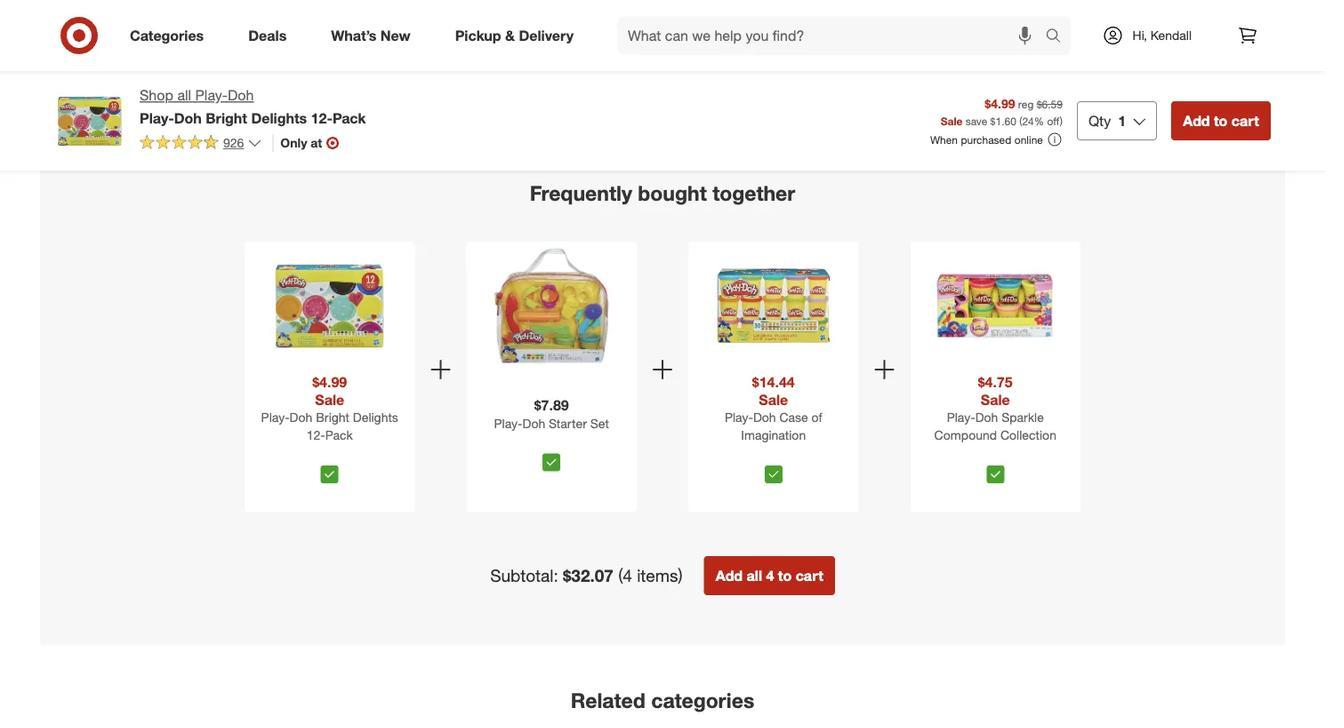 Task type: describe. For each thing, give the bounding box(es) containing it.
new
[[380, 27, 411, 44]]

compound
[[934, 428, 997, 443]]

when purchased online
[[930, 133, 1043, 146]]

play- for $4.99 sale play-doh bright delights 12-pack
[[261, 410, 290, 425]]

&
[[505, 27, 515, 44]]

what's new
[[331, 27, 411, 44]]

delights inside $4.99 sale play-doh bright delights 12-pack
[[353, 410, 398, 425]]

What can we help you find? suggestions appear below search field
[[617, 16, 1050, 55]]

bright inside shop all play-doh play-doh bright delights 12-pack
[[206, 109, 247, 127]]

12- inside shop all play-doh play-doh bright delights 12-pack
[[311, 109, 333, 127]]

together
[[712, 181, 795, 206]]

online
[[1015, 133, 1043, 146]]

bought
[[638, 181, 707, 206]]

add inside button
[[716, 567, 743, 585]]

bright inside $4.99 sale play-doh bright delights 12-pack
[[316, 410, 349, 425]]

$4.99 for sale
[[312, 373, 347, 391]]

24
[[1022, 114, 1034, 128]]

)
[[1060, 114, 1063, 128]]

kendall
[[1151, 28, 1192, 43]]

$4.75
[[978, 373, 1013, 391]]

deals link
[[233, 16, 309, 55]]

doh for shop all play-doh play-doh bright delights 12-pack
[[228, 87, 254, 104]]

doh for $14.44 sale play-doh case of imagination
[[753, 410, 776, 425]]

926 link
[[140, 134, 262, 155]]

play-doh case of imagination image
[[713, 246, 834, 366]]

imagination
[[741, 428, 806, 443]]

play-doh sparkle compound collection image
[[935, 246, 1056, 366]]

related categories
[[571, 688, 754, 713]]

reg
[[1018, 97, 1034, 111]]

pack inside shop all play-doh play-doh bright delights 12-pack
[[333, 109, 366, 127]]

pack inside $4.99 sale play-doh bright delights 12-pack
[[325, 428, 353, 443]]

926
[[223, 135, 244, 151]]

1.60
[[996, 114, 1016, 128]]

pickup & delivery
[[455, 27, 574, 44]]

doh inside the $7.89 play-doh starter set
[[522, 416, 545, 431]]

hi, kendall
[[1133, 28, 1192, 43]]

%
[[1034, 114, 1044, 128]]

4
[[766, 567, 774, 585]]

when
[[930, 133, 958, 146]]

related
[[571, 688, 645, 713]]

subtotal:
[[490, 566, 558, 586]]

$4.99 for reg
[[985, 96, 1015, 111]]

play-doh sparkle compound collection link
[[914, 409, 1077, 459]]

play-doh starter set image
[[491, 246, 612, 366]]

to inside button
[[778, 567, 792, 585]]

play- for shop all play-doh play-doh bright delights 12-pack
[[195, 87, 228, 104]]

qty 1
[[1088, 112, 1126, 129]]

1
[[1118, 112, 1126, 129]]

of
[[811, 410, 822, 425]]

categories link
[[115, 16, 226, 55]]

only
[[280, 135, 307, 151]]

$32.07
[[563, 566, 614, 586]]

set
[[590, 416, 609, 431]]

sparkle
[[1002, 410, 1044, 425]]

delivery
[[519, 27, 574, 44]]

$
[[990, 114, 996, 128]]

play- inside the $7.89 play-doh starter set
[[494, 416, 523, 431]]

purchased
[[961, 133, 1012, 146]]

play-doh bright delights 12-pack link
[[248, 409, 411, 459]]

12- inside $4.99 sale play-doh bright delights 12-pack
[[307, 428, 325, 443]]

frequently
[[530, 181, 632, 206]]

hi,
[[1133, 28, 1147, 43]]

$7.89
[[534, 397, 569, 414]]

play-doh starter set link
[[470, 415, 633, 447]]



Task type: vqa. For each thing, say whether or not it's contained in the screenshot.
Square
no



Task type: locate. For each thing, give the bounding box(es) containing it.
pickup & delivery link
[[440, 16, 596, 55]]

all for add
[[747, 567, 762, 585]]

sale for $14.44
[[759, 391, 788, 409]]

sale inside $4.99 reg $6.59 sale save $ 1.60 ( 24 % off )
[[941, 114, 963, 128]]

all for shop
[[177, 87, 191, 104]]

all inside button
[[747, 567, 762, 585]]

frequently bought together
[[530, 181, 795, 206]]

$6.59
[[1037, 97, 1063, 111]]

1 horizontal spatial $4.99
[[985, 96, 1015, 111]]

sale for $4.75
[[981, 391, 1010, 409]]

deals
[[248, 27, 287, 44]]

(4
[[618, 566, 632, 586]]

0 vertical spatial $4.99
[[985, 96, 1015, 111]]

1 vertical spatial all
[[747, 567, 762, 585]]

doh inside '$4.75 sale play-doh sparkle compound collection'
[[975, 410, 998, 425]]

case
[[779, 410, 808, 425]]

1 vertical spatial delights
[[353, 410, 398, 425]]

$4.99 up play-doh bright delights 12-pack link
[[312, 373, 347, 391]]

image of play-doh bright delights 12-pack image
[[54, 85, 125, 157]]

search
[[1037, 29, 1080, 46]]

$14.44
[[752, 373, 795, 391]]

1 horizontal spatial delights
[[353, 410, 398, 425]]

doh for $4.75 sale play-doh sparkle compound collection
[[975, 410, 998, 425]]

$4.99 reg $6.59 sale save $ 1.60 ( 24 % off )
[[941, 96, 1063, 128]]

play- inside '$4.75 sale play-doh sparkle compound collection'
[[947, 410, 975, 425]]

all inside shop all play-doh play-doh bright delights 12-pack
[[177, 87, 191, 104]]

play-doh bright delights 12-pack image
[[269, 246, 390, 366]]

search button
[[1037, 16, 1080, 59]]

shop
[[140, 87, 173, 104]]

all left 4
[[747, 567, 762, 585]]

at
[[311, 135, 322, 151]]

doh inside $14.44 sale play-doh case of imagination
[[753, 410, 776, 425]]

cart inside button
[[796, 567, 823, 585]]

$4.99 inside $4.99 reg $6.59 sale save $ 1.60 ( 24 % off )
[[985, 96, 1015, 111]]

pickup
[[455, 27, 501, 44]]

play-
[[195, 87, 228, 104], [140, 109, 174, 127], [261, 410, 290, 425], [725, 410, 753, 425], [947, 410, 975, 425], [494, 416, 523, 431]]

add to cart
[[73, 21, 130, 35], [254, 21, 312, 35], [436, 21, 493, 35], [617, 21, 674, 35], [799, 21, 856, 35], [980, 21, 1037, 35], [1161, 21, 1219, 35], [1183, 112, 1259, 129]]

0 vertical spatial 12-
[[311, 109, 333, 127]]

delights
[[251, 109, 307, 127], [353, 410, 398, 425]]

0 vertical spatial all
[[177, 87, 191, 104]]

1 horizontal spatial bright
[[316, 410, 349, 425]]

delights inside shop all play-doh play-doh bright delights 12-pack
[[251, 109, 307, 127]]

play-doh case of imagination link
[[692, 409, 855, 459]]

add
[[73, 21, 93, 35], [254, 21, 275, 35], [436, 21, 456, 35], [617, 21, 637, 35], [799, 21, 819, 35], [980, 21, 1000, 35], [1161, 21, 1182, 35], [1183, 112, 1210, 129], [716, 567, 743, 585]]

1 vertical spatial 12-
[[307, 428, 325, 443]]

$4.99 up 1.60
[[985, 96, 1015, 111]]

$4.75 sale play-doh sparkle compound collection
[[934, 373, 1056, 443]]

1 vertical spatial pack
[[325, 428, 353, 443]]

doh inside $4.99 sale play-doh bright delights 12-pack
[[290, 410, 312, 425]]

0 horizontal spatial delights
[[251, 109, 307, 127]]

to
[[96, 21, 106, 35], [278, 21, 288, 35], [459, 21, 469, 35], [640, 21, 651, 35], [822, 21, 832, 35], [1003, 21, 1013, 35], [1185, 21, 1195, 35], [1214, 112, 1228, 129], [778, 567, 792, 585]]

sale down $14.44
[[759, 391, 788, 409]]

sale for $4.99
[[315, 391, 344, 409]]

12-
[[311, 109, 333, 127], [307, 428, 325, 443]]

collection
[[1000, 428, 1056, 443]]

0 vertical spatial bright
[[206, 109, 247, 127]]

sale inside $14.44 sale play-doh case of imagination
[[759, 391, 788, 409]]

0 vertical spatial pack
[[333, 109, 366, 127]]

play- for $14.44 sale play-doh case of imagination
[[725, 410, 753, 425]]

shop all play-doh play-doh bright delights 12-pack
[[140, 87, 366, 127]]

sale up when
[[941, 114, 963, 128]]

pack
[[333, 109, 366, 127], [325, 428, 353, 443]]

only at
[[280, 135, 322, 151]]

add all 4 to cart button
[[704, 557, 835, 596]]

0 horizontal spatial all
[[177, 87, 191, 104]]

play- inside $4.99 sale play-doh bright delights 12-pack
[[261, 410, 290, 425]]

add all 4 to cart
[[716, 567, 823, 585]]

sale
[[941, 114, 963, 128], [315, 391, 344, 409], [759, 391, 788, 409], [981, 391, 1010, 409]]

0 horizontal spatial bright
[[206, 109, 247, 127]]

$4.99
[[985, 96, 1015, 111], [312, 373, 347, 391]]

what's
[[331, 27, 377, 44]]

None checkbox
[[543, 454, 560, 472], [321, 466, 339, 484], [765, 466, 782, 484], [986, 466, 1004, 484], [543, 454, 560, 472], [321, 466, 339, 484], [765, 466, 782, 484], [986, 466, 1004, 484]]

subtotal: $32.07 (4 items)
[[490, 566, 683, 586]]

play- for $4.75 sale play-doh sparkle compound collection
[[947, 410, 975, 425]]

$7.89 play-doh starter set
[[494, 397, 609, 431]]

$4.99 sale play-doh bright delights 12-pack
[[261, 373, 398, 443]]

off
[[1047, 114, 1060, 128]]

items)
[[637, 566, 683, 586]]

(
[[1019, 114, 1022, 128]]

$14.44 sale play-doh case of imagination
[[725, 373, 822, 443]]

sale inside '$4.75 sale play-doh sparkle compound collection'
[[981, 391, 1010, 409]]

bright
[[206, 109, 247, 127], [316, 410, 349, 425]]

doh for $4.99 sale play-doh bright delights 12-pack
[[290, 410, 312, 425]]

doh
[[228, 87, 254, 104], [174, 109, 202, 127], [290, 410, 312, 425], [753, 410, 776, 425], [975, 410, 998, 425], [522, 416, 545, 431]]

all right shop
[[177, 87, 191, 104]]

starter
[[549, 416, 587, 431]]

0 horizontal spatial $4.99
[[312, 373, 347, 391]]

$4.99 inside $4.99 sale play-doh bright delights 12-pack
[[312, 373, 347, 391]]

add to cart button
[[65, 14, 138, 42], [246, 14, 320, 42], [428, 14, 501, 42], [609, 14, 682, 42], [791, 14, 864, 42], [972, 14, 1045, 42], [1153, 14, 1227, 42], [1171, 101, 1271, 141]]

1 vertical spatial $4.99
[[312, 373, 347, 391]]

sale down $4.75 at the right
[[981, 391, 1010, 409]]

save
[[965, 114, 987, 128]]

sale inside $4.99 sale play-doh bright delights 12-pack
[[315, 391, 344, 409]]

categories
[[130, 27, 204, 44]]

what's new link
[[316, 16, 433, 55]]

all
[[177, 87, 191, 104], [747, 567, 762, 585]]

0 vertical spatial delights
[[251, 109, 307, 127]]

1 horizontal spatial all
[[747, 567, 762, 585]]

sale up play-doh bright delights 12-pack link
[[315, 391, 344, 409]]

categories
[[651, 688, 754, 713]]

play- inside $14.44 sale play-doh case of imagination
[[725, 410, 753, 425]]

cart
[[109, 21, 130, 35], [291, 21, 312, 35], [472, 21, 493, 35], [654, 21, 674, 35], [835, 21, 856, 35], [1016, 21, 1037, 35], [1198, 21, 1219, 35], [1231, 112, 1259, 129], [796, 567, 823, 585]]

qty
[[1088, 112, 1111, 129]]

1 vertical spatial bright
[[316, 410, 349, 425]]



